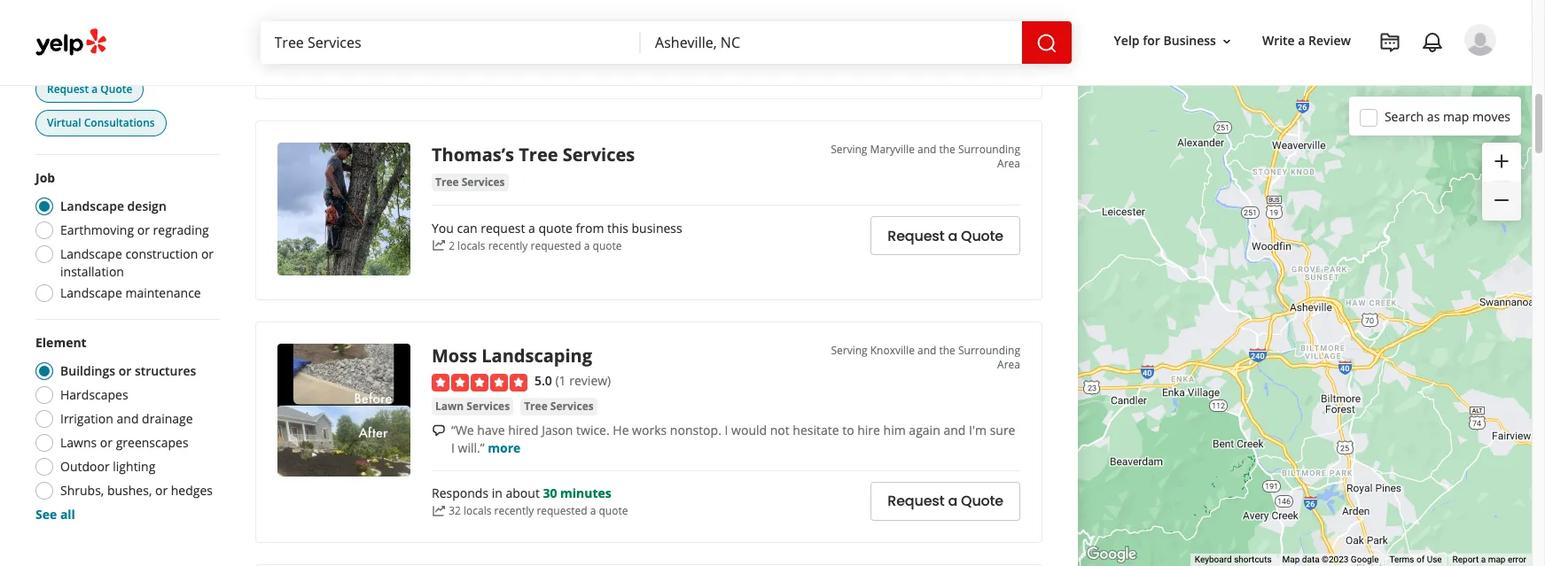Task type: locate. For each thing, give the bounding box(es) containing it.
see
[[35, 506, 57, 523]]

2 area from the top
[[998, 358, 1021, 373]]

None field
[[274, 33, 627, 52], [655, 33, 1008, 52], [274, 33, 627, 52]]

write
[[1263, 32, 1295, 49]]

serving inside the serving maryville and the surrounding area
[[831, 142, 868, 157]]

map
[[1283, 555, 1300, 565]]

or right buildings
[[119, 363, 131, 380]]

locals right the 32 at the left
[[464, 504, 492, 519]]

landscape for landscape construction or installation
[[60, 246, 122, 262]]

1 vertical spatial the
[[939, 343, 956, 358]]

or inside landscape construction or installation
[[201, 246, 214, 262]]

0 horizontal spatial tree services button
[[432, 174, 509, 192]]

2 landscape from the top
[[60, 246, 122, 262]]

3 16 trending v2 image from the top
[[432, 504, 446, 519]]

landscape inside landscape construction or installation
[[60, 246, 122, 262]]

responds in about 30 minutes
[[432, 485, 612, 502]]

0 vertical spatial serving
[[831, 142, 868, 157]]

maryville
[[870, 142, 915, 157]]

business
[[632, 220, 683, 237]]

minutes
[[561, 485, 612, 502]]

landscape up earthmoving
[[60, 198, 124, 215]]

more link
[[488, 439, 521, 456]]

tree services link for thomas's tree services link
[[432, 174, 509, 192]]

16 trending v2 image left 5 at the top
[[432, 61, 446, 75]]

and right the maryville
[[918, 142, 937, 157]]

and right knoxville
[[918, 343, 937, 358]]

this
[[608, 220, 629, 237]]

1 vertical spatial area
[[998, 358, 1021, 373]]

you
[[432, 220, 454, 237]]

1 vertical spatial serving
[[831, 343, 868, 358]]

2 vertical spatial locals
[[464, 504, 492, 519]]

option group containing job
[[30, 169, 220, 308]]

services down thomas's
[[462, 175, 505, 190]]

0 horizontal spatial i
[[451, 439, 455, 456]]

serving left knoxville
[[831, 343, 868, 358]]

area inside the serving maryville and the surrounding area
[[998, 156, 1021, 171]]

1 vertical spatial surrounding
[[958, 343, 1021, 358]]

thomas's tree services link
[[432, 143, 635, 167]]

2 option group from the top
[[30, 334, 220, 524]]

1 vertical spatial 16 trending v2 image
[[432, 239, 446, 253]]

lawn services button
[[432, 398, 514, 416]]

landscape down installation
[[60, 285, 122, 301]]

locals
[[458, 60, 486, 75], [458, 238, 486, 253], [464, 504, 492, 519]]

0 vertical spatial option group
[[30, 169, 220, 308]]

area for thomas's tree services
[[998, 156, 1021, 171]]

2 vertical spatial recently
[[494, 504, 534, 519]]

yelp for business button
[[1107, 25, 1241, 57]]

and left i'm
[[944, 422, 966, 439]]

2 surrounding from the top
[[958, 343, 1021, 358]]

1 the from the top
[[939, 142, 956, 157]]

virtual consultations button
[[35, 110, 166, 137]]

and
[[918, 142, 937, 157], [918, 343, 937, 358], [117, 411, 139, 427], [944, 422, 966, 439]]

map
[[1444, 108, 1470, 125], [1489, 555, 1506, 565]]

1 horizontal spatial map
[[1489, 555, 1506, 565]]

again
[[909, 422, 941, 439]]

1 vertical spatial recently
[[488, 238, 528, 253]]

shrubs,
[[60, 482, 104, 499]]

serving inside serving knoxville and the surrounding area
[[831, 343, 868, 358]]

serving maryville and the surrounding area
[[831, 142, 1021, 171]]

map region
[[999, 67, 1546, 567]]

1 vertical spatial map
[[1489, 555, 1506, 565]]

the
[[939, 142, 956, 157], [939, 343, 956, 358]]

locals right 5 at the top
[[458, 60, 486, 75]]

3 landscape from the top
[[60, 285, 122, 301]]

tree down '5.0'
[[524, 399, 548, 414]]

2 serving from the top
[[831, 343, 868, 358]]

cj b. image
[[1465, 24, 1497, 56]]

i'm
[[969, 422, 987, 439]]

tree services button down thomas's
[[432, 174, 509, 192]]

0 vertical spatial surrounding
[[958, 142, 1021, 157]]

and inside the serving maryville and the surrounding area
[[918, 142, 937, 157]]

1 horizontal spatial i
[[725, 422, 728, 439]]

serving for thomas's tree services
[[831, 142, 868, 157]]

0 vertical spatial map
[[1444, 108, 1470, 125]]

bushes,
[[107, 482, 152, 499]]

yelp
[[1114, 32, 1140, 49]]

map left error
[[1489, 555, 1506, 565]]

google image
[[1083, 544, 1141, 567]]

2 locals recently requested a quote
[[449, 238, 622, 253]]

option group
[[30, 169, 220, 308], [30, 334, 220, 524]]

landscape maintenance
[[60, 285, 201, 301]]

regrading
[[153, 222, 209, 239]]

0 vertical spatial tree services link
[[432, 174, 509, 192]]

map right as
[[1444, 108, 1470, 125]]

map for error
[[1489, 555, 1506, 565]]

thomas's tree services image
[[278, 143, 411, 276]]

the inside serving knoxville and the surrounding area
[[939, 343, 956, 358]]

2
[[449, 238, 455, 253]]

requested for you can request a quote from this business
[[531, 238, 581, 253]]

review
[[1309, 32, 1351, 49]]

the right the maryville
[[939, 142, 956, 157]]

16 trending v2 image left 2
[[432, 239, 446, 253]]

landscape up installation
[[60, 246, 122, 262]]

hardscapes
[[60, 387, 128, 403]]

surrounding inside serving knoxville and the surrounding area
[[958, 343, 1021, 358]]

2 vertical spatial tree
[[524, 399, 548, 414]]

16 trending v2 image left the 32 at the left
[[432, 504, 446, 519]]

0 vertical spatial tree services button
[[432, 174, 509, 192]]

services up from
[[563, 143, 635, 167]]

locals down can
[[458, 238, 486, 253]]

tree down thomas's
[[435, 175, 459, 190]]

i left the would at bottom
[[725, 422, 728, 439]]

in
[[492, 485, 503, 502]]

and up lawns or greenscapes
[[117, 411, 139, 427]]

surrounding for thomas's tree services
[[958, 142, 1021, 157]]

0 vertical spatial locals
[[458, 60, 486, 75]]

0 horizontal spatial tree services link
[[432, 174, 509, 192]]

lawns
[[60, 435, 97, 451]]

zoom out image
[[1491, 190, 1513, 211]]

1 vertical spatial requested
[[531, 238, 581, 253]]

2 vertical spatial 16 trending v2 image
[[432, 504, 446, 519]]

tree services link
[[432, 174, 509, 192], [521, 398, 597, 416]]

1 surrounding from the top
[[958, 142, 1021, 157]]

would
[[732, 422, 767, 439]]

1 serving from the top
[[831, 142, 868, 157]]

tree
[[519, 143, 558, 167], [435, 175, 459, 190], [524, 399, 548, 414]]

can
[[457, 220, 478, 237]]

16 trending v2 image for responds in about
[[432, 504, 446, 519]]

16 speech v2 image
[[432, 424, 446, 438]]

services inside button
[[467, 399, 510, 414]]

0 horizontal spatial map
[[1444, 108, 1470, 125]]

2 16 trending v2 image from the top
[[432, 239, 446, 253]]

recently right 5 at the top
[[488, 60, 528, 75]]

landscape for landscape design
[[60, 198, 124, 215]]

request a quote button
[[871, 38, 1021, 77], [35, 76, 144, 103], [871, 217, 1021, 256], [871, 482, 1021, 521]]

lawns or greenscapes
[[60, 435, 189, 451]]

user actions element
[[1100, 22, 1522, 131]]

0 vertical spatial the
[[939, 142, 956, 157]]

keyboard
[[1195, 555, 1232, 565]]

1 vertical spatial option group
[[30, 334, 220, 524]]

1 area from the top
[[998, 156, 1021, 171]]

serving
[[831, 142, 868, 157], [831, 343, 868, 358]]

16 chevron down v2 image
[[1220, 34, 1234, 48]]

group
[[1483, 143, 1522, 221]]

0 vertical spatial 16 trending v2 image
[[432, 61, 446, 75]]

16 trending v2 image for you can request a quote from this business
[[432, 239, 446, 253]]

1 horizontal spatial tree services button
[[521, 398, 597, 416]]

or left hedges on the left of page
[[155, 482, 168, 499]]

earthmoving or regrading
[[60, 222, 209, 239]]

1 option group from the top
[[30, 169, 220, 308]]

16 trending v2 image
[[432, 61, 446, 75], [432, 239, 446, 253], [432, 504, 446, 519]]

tree services link up jason
[[521, 398, 597, 416]]

landscape design
[[60, 198, 167, 215]]

area inside serving knoxville and the surrounding area
[[998, 358, 1021, 373]]

tree services button for "lawn services" link
[[521, 398, 597, 416]]

i
[[725, 422, 728, 439], [451, 439, 455, 456]]

recently
[[488, 60, 528, 75], [488, 238, 528, 253], [494, 504, 534, 519]]

moss landscaping link
[[432, 344, 592, 368]]

5.0
[[535, 373, 552, 389]]

moves
[[1473, 108, 1511, 125]]

or down regrading
[[201, 246, 214, 262]]

and inside serving knoxville and the surrounding area
[[918, 343, 937, 358]]

serving knoxville and the surrounding area
[[831, 343, 1021, 373]]

yelp for business
[[1114, 32, 1217, 49]]

request a quote
[[888, 48, 1004, 68], [47, 82, 132, 97], [888, 226, 1004, 246], [888, 491, 1004, 512]]

recently down responds in about 30 minutes
[[494, 504, 534, 519]]

map for moves
[[1444, 108, 1470, 125]]

the inside the serving maryville and the surrounding area
[[939, 142, 956, 157]]

projects image
[[1380, 32, 1401, 53]]

recently down "request"
[[488, 238, 528, 253]]

a
[[1298, 32, 1306, 49], [948, 48, 958, 68], [584, 60, 590, 75], [92, 82, 98, 97], [529, 220, 535, 237], [948, 226, 958, 246], [584, 238, 590, 253], [948, 491, 958, 512], [590, 504, 596, 519], [1481, 555, 1486, 565]]

tree services link for "lawn services" link
[[521, 398, 597, 416]]

hedges
[[171, 482, 213, 499]]

2 vertical spatial landscape
[[60, 285, 122, 301]]

tree services link down thomas's
[[432, 174, 509, 192]]

tree right thomas's
[[519, 143, 558, 167]]

surrounding
[[958, 142, 1021, 157], [958, 343, 1021, 358]]

or up outdoor lighting
[[100, 435, 113, 451]]

open
[[47, 14, 75, 29]]

None search field
[[260, 21, 1075, 64]]

serving left the maryville
[[831, 142, 868, 157]]

from
[[576, 220, 604, 237]]

2 the from the top
[[939, 343, 956, 358]]

1 horizontal spatial tree services link
[[521, 398, 597, 416]]

services up the 'have'
[[467, 399, 510, 414]]

5 star rating image
[[432, 374, 528, 392]]

landscape
[[60, 198, 124, 215], [60, 246, 122, 262], [60, 285, 122, 301]]

2 vertical spatial requested
[[537, 504, 587, 519]]

1 vertical spatial locals
[[458, 238, 486, 253]]

1 vertical spatial tree services button
[[521, 398, 597, 416]]

1 landscape from the top
[[60, 198, 124, 215]]

0 vertical spatial area
[[998, 156, 1021, 171]]

tree services
[[524, 399, 594, 414]]

0 vertical spatial landscape
[[60, 198, 124, 215]]

tree services button up jason
[[521, 398, 597, 416]]

report a map error
[[1453, 555, 1527, 565]]

the right knoxville
[[939, 343, 956, 358]]

design
[[127, 198, 167, 215]]

1 vertical spatial tree services link
[[521, 398, 597, 416]]

or down design
[[137, 222, 150, 239]]

nonstop.
[[670, 422, 722, 439]]

i left will."
[[451, 439, 455, 456]]

notifications image
[[1422, 32, 1444, 53]]

request
[[888, 48, 945, 68], [47, 82, 89, 97], [888, 226, 945, 246], [888, 491, 945, 512]]

you can request a quote from this business
[[432, 220, 683, 237]]

maintenance
[[125, 285, 201, 301]]

element
[[35, 334, 87, 351]]

1 vertical spatial landscape
[[60, 246, 122, 262]]

the for thomas's tree services
[[939, 142, 956, 157]]

the for moss landscaping
[[939, 343, 956, 358]]

surrounding inside the serving maryville and the surrounding area
[[958, 142, 1021, 157]]



Task type: describe. For each thing, give the bounding box(es) containing it.
1 vertical spatial tree
[[435, 175, 459, 190]]

works
[[632, 422, 667, 439]]

quote for 2 locals recently requested a quote
[[593, 238, 622, 253]]

landscaping
[[482, 344, 592, 368]]

request
[[481, 220, 525, 237]]

greenscapes
[[116, 435, 189, 451]]

tree services button for thomas's tree services link
[[432, 174, 509, 192]]

hesitate
[[793, 422, 839, 439]]

see all
[[35, 506, 75, 523]]

structures
[[135, 363, 196, 380]]

virtual consultations
[[47, 115, 155, 130]]

1 16 trending v2 image from the top
[[432, 61, 446, 75]]

or for greenscapes
[[100, 435, 113, 451]]

(1
[[556, 373, 566, 389]]

area for moss landscaping
[[998, 358, 1021, 373]]

error
[[1508, 555, 1527, 565]]

fast-
[[47, 48, 72, 63]]

or for regrading
[[137, 222, 150, 239]]

knoxville
[[871, 343, 915, 358]]

lawn services link
[[432, 398, 514, 416]]

responding
[[72, 48, 130, 63]]

consultations
[[84, 115, 155, 130]]

"we have hired jason twice. he works nonstop. i would not hesitate to hire him again and i'm sure i will."
[[451, 422, 1016, 456]]

twice.
[[576, 422, 610, 439]]

more
[[488, 439, 521, 456]]

0 vertical spatial requested
[[531, 60, 581, 75]]

sure
[[990, 422, 1016, 439]]

keyboard shortcuts button
[[1195, 554, 1272, 567]]

landscape construction or installation
[[60, 246, 214, 280]]

as
[[1428, 108, 1440, 125]]

5
[[449, 60, 455, 75]]

write a review link
[[1256, 25, 1358, 57]]

©2023
[[1322, 555, 1349, 565]]

keyboard shortcuts
[[1195, 555, 1272, 565]]

landscape for landscape maintenance
[[60, 285, 122, 301]]

shrubs, bushes, or hedges
[[60, 482, 213, 499]]

lighting
[[113, 458, 156, 475]]

to
[[843, 422, 854, 439]]

zoom in image
[[1491, 150, 1513, 172]]

requested for responds in about
[[537, 504, 587, 519]]

job
[[35, 169, 55, 186]]

buildings
[[60, 363, 115, 380]]

he
[[613, 422, 629, 439]]

serving for moss landscaping
[[831, 343, 868, 358]]

jason
[[542, 422, 573, 439]]

shortcuts
[[1234, 555, 1272, 565]]

1 vertical spatial i
[[451, 439, 455, 456]]

quote for 5 locals recently requested a quote
[[593, 60, 622, 75]]

terms
[[1390, 555, 1415, 565]]

irrigation and drainage
[[60, 411, 193, 427]]

option group containing element
[[30, 334, 220, 524]]

report
[[1453, 555, 1479, 565]]

see all button
[[35, 506, 75, 523]]

open now
[[47, 14, 101, 29]]

hire
[[858, 422, 880, 439]]

open now button
[[35, 9, 113, 35]]

installation
[[60, 263, 124, 280]]

about
[[506, 485, 540, 502]]

lawn services
[[435, 399, 510, 414]]

5.0 (1 review)
[[535, 373, 611, 389]]

30
[[543, 485, 557, 502]]

hired
[[508, 422, 539, 439]]

none field near
[[655, 33, 1008, 52]]

business
[[1164, 32, 1217, 49]]

map data ©2023 google
[[1283, 555, 1379, 565]]

or for structures
[[119, 363, 131, 380]]

thomas's tree services tree services
[[432, 143, 635, 190]]

0 vertical spatial recently
[[488, 60, 528, 75]]

32 locals recently requested a quote
[[449, 504, 628, 519]]

recently for you can request a quote from this business
[[488, 238, 528, 253]]

lawn
[[435, 399, 464, 414]]

moss landscaping
[[432, 344, 592, 368]]

will."
[[458, 439, 485, 456]]

him
[[884, 422, 906, 439]]

32
[[449, 504, 461, 519]]

virtual
[[47, 115, 81, 130]]

responds
[[432, 485, 489, 502]]

Near text field
[[655, 33, 1008, 52]]

quote for 32 locals recently requested a quote
[[599, 504, 628, 519]]

review)
[[570, 373, 611, 389]]

5 locals recently requested a quote
[[449, 60, 622, 75]]

locals for responds in about
[[464, 504, 492, 519]]

0 vertical spatial i
[[725, 422, 728, 439]]

services down 5.0 (1 review)
[[551, 399, 594, 414]]

locals for you can request a quote from this business
[[458, 238, 486, 253]]

buildings or structures
[[60, 363, 196, 380]]

drainage
[[142, 411, 193, 427]]

and inside "we have hired jason twice. he works nonstop. i would not hesitate to hire him again and i'm sure i will."
[[944, 422, 966, 439]]

use
[[1427, 555, 1442, 565]]

moss landscaping image
[[278, 344, 411, 477]]

now
[[78, 14, 101, 29]]

all
[[60, 506, 75, 523]]

of
[[1417, 555, 1425, 565]]

earthmoving
[[60, 222, 134, 239]]

for
[[1143, 32, 1161, 49]]

outdoor
[[60, 458, 110, 475]]

report a map error link
[[1453, 555, 1527, 565]]

fast-responding button
[[35, 43, 141, 69]]

not
[[770, 422, 790, 439]]

google
[[1351, 555, 1379, 565]]

search image
[[1036, 32, 1058, 54]]

surrounding for moss landscaping
[[958, 343, 1021, 358]]

terms of use link
[[1390, 555, 1442, 565]]

"we
[[451, 422, 474, 439]]

recently for responds in about
[[494, 504, 534, 519]]

0 vertical spatial tree
[[519, 143, 558, 167]]



Task type: vqa. For each thing, say whether or not it's contained in the screenshot.
Alex continue reading
no



